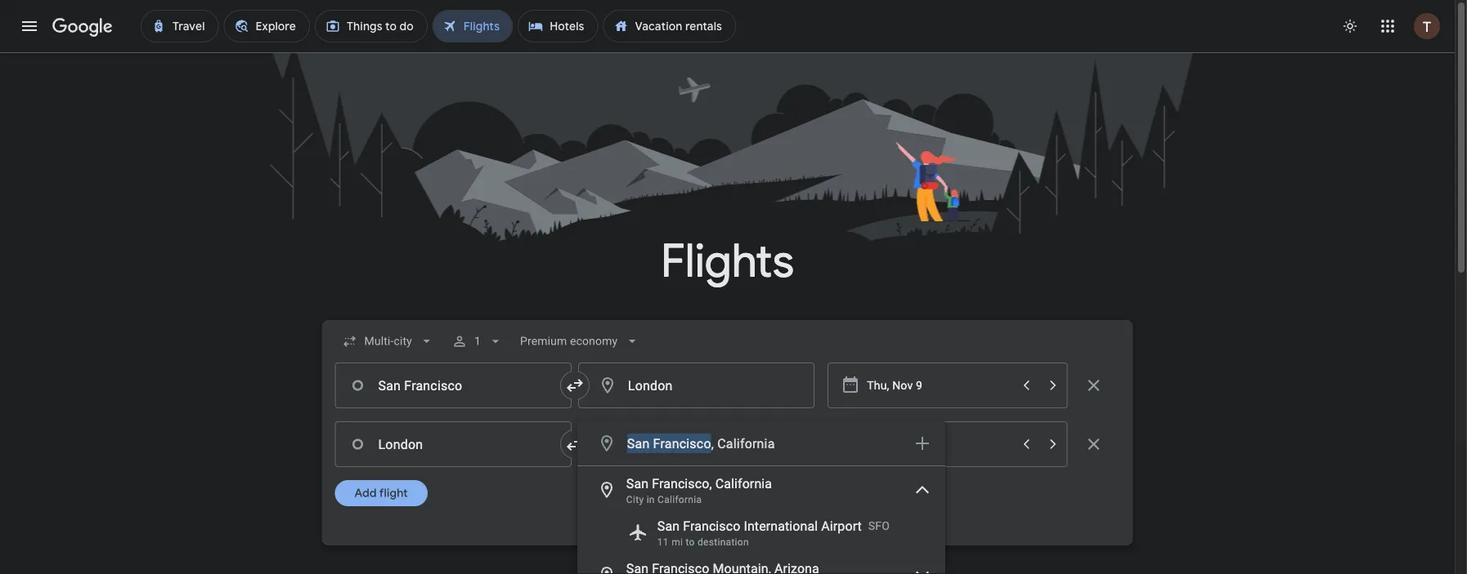 Task type: describe. For each thing, give the bounding box(es) containing it.
san for francisco,
[[626, 476, 649, 492]]

san francisco, california city in california
[[626, 476, 772, 506]]

toggle nearby airports for san francisco, california image
[[913, 481, 932, 501]]

2 departure text field from the top
[[867, 423, 1012, 467]]

search button
[[684, 528, 771, 561]]

destination
[[698, 537, 749, 549]]

to
[[686, 537, 695, 549]]

francisco,
[[652, 476, 712, 492]]

flight
[[379, 487, 408, 501]]

add flight button
[[335, 481, 428, 507]]

swap origin and destination. image
[[565, 435, 585, 455]]

san francisco international airport (sfo) option
[[577, 510, 945, 556]]

toggle nearby airports for san francisco mountain, arizona image
[[913, 566, 932, 575]]

san francisco mountain, arizona option
[[577, 556, 945, 575]]

enter your destination dialog
[[577, 421, 945, 575]]

mi
[[672, 537, 683, 549]]

city
[[626, 495, 644, 506]]

1 button
[[445, 322, 510, 361]]

san francisco international airport sfo 11 mi to destination
[[657, 519, 890, 549]]

‌, california
[[711, 436, 775, 452]]

list box inside the flight search box
[[577, 467, 945, 575]]

destination, select multiple airports image
[[913, 434, 932, 454]]

add flight
[[355, 487, 408, 501]]



Task type: vqa. For each thing, say whether or not it's contained in the screenshot.
Search button
yes



Task type: locate. For each thing, give the bounding box(es) containing it.
main menu image
[[20, 16, 39, 36]]

2 vertical spatial california
[[658, 495, 702, 506]]

11
[[657, 537, 669, 549]]

departure text field up toggle nearby airports for san francisco, california icon
[[867, 423, 1012, 467]]

francisco
[[683, 519, 740, 534]]

san for francisco
[[657, 519, 680, 534]]

california down ‌, california
[[715, 476, 772, 492]]

1 vertical spatial departure text field
[[867, 423, 1012, 467]]

san up city
[[626, 476, 649, 492]]

san
[[626, 476, 649, 492], [657, 519, 680, 534]]

remove flight from san francisco to london on thu, nov 9 image
[[1084, 376, 1104, 396]]

1 vertical spatial california
[[715, 476, 772, 492]]

california right ‌,
[[717, 436, 775, 452]]

in
[[647, 495, 655, 506]]

california down francisco,
[[658, 495, 702, 506]]

international
[[744, 519, 818, 534]]

0 vertical spatial california
[[717, 436, 775, 452]]

change appearance image
[[1331, 7, 1370, 46]]

list box containing san francisco, california
[[577, 467, 945, 575]]

flights
[[661, 233, 794, 291]]

Where else? text field
[[626, 424, 903, 464]]

add
[[355, 487, 377, 501]]

1 vertical spatial san
[[657, 519, 680, 534]]

0 vertical spatial departure text field
[[867, 364, 1012, 408]]

‌,
[[711, 436, 714, 452]]

san inside san francisco international airport sfo 11 mi to destination
[[657, 519, 680, 534]]

list box
[[577, 467, 945, 575]]

None text field
[[578, 363, 815, 409], [335, 422, 572, 468], [578, 363, 815, 409], [335, 422, 572, 468]]

None text field
[[335, 363, 572, 409]]

departure text field up destination, select multiple airports icon on the bottom right of page
[[867, 364, 1012, 408]]

sfo
[[868, 520, 890, 533]]

1 departure text field from the top
[[867, 364, 1012, 408]]

airport
[[821, 519, 862, 534]]

san inside the san francisco, california city in california
[[626, 476, 649, 492]]

0 vertical spatial san
[[626, 476, 649, 492]]

1 horizontal spatial san
[[657, 519, 680, 534]]

remove flight from london to san francisco on mon, nov 13 image
[[1084, 435, 1104, 455]]

1
[[474, 335, 481, 348]]

0 horizontal spatial san
[[626, 476, 649, 492]]

san up 11
[[657, 519, 680, 534]]

Flight search field
[[309, 321, 1146, 575]]

swap origin and destination. image
[[565, 376, 585, 396]]

None field
[[335, 327, 442, 357], [514, 327, 647, 357], [335, 327, 442, 357], [514, 327, 647, 357]]

california
[[717, 436, 775, 452], [715, 476, 772, 492], [658, 495, 702, 506]]

san francisco, california option
[[577, 471, 945, 510]]

Departure text field
[[867, 364, 1012, 408], [867, 423, 1012, 467]]

search
[[720, 537, 758, 552]]



